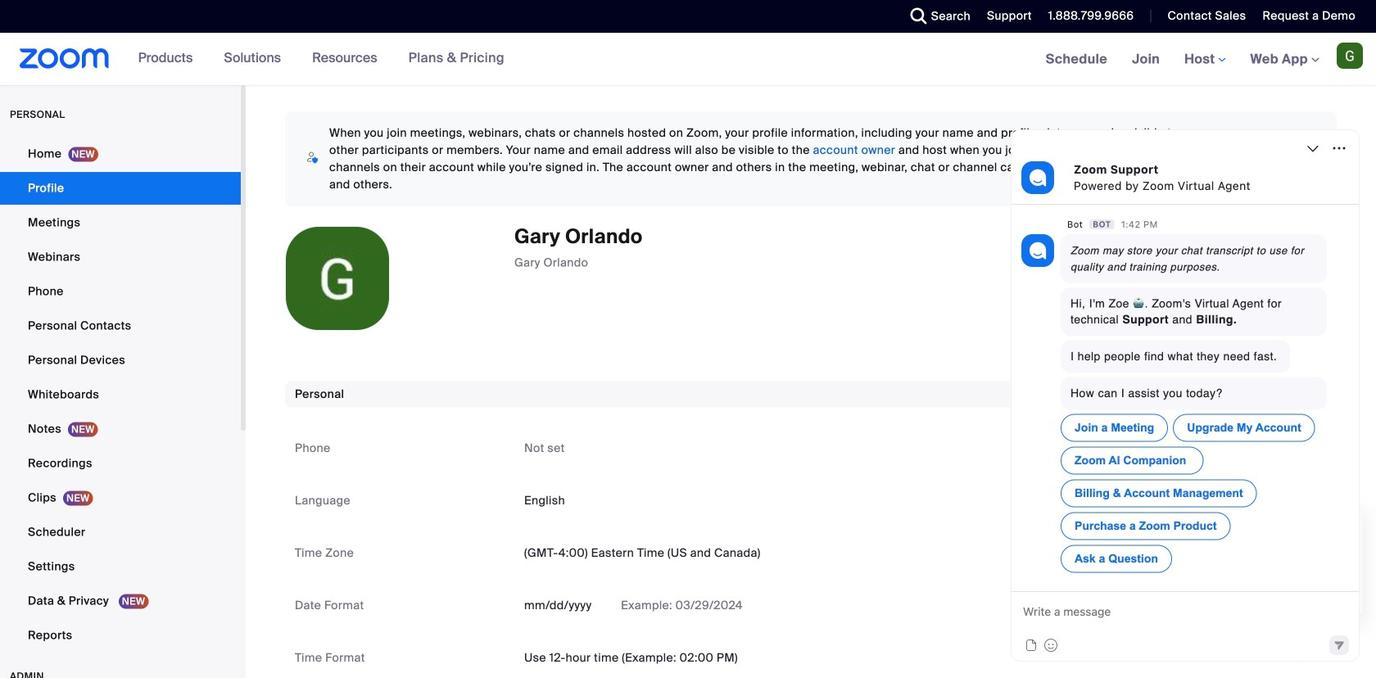 Task type: vqa. For each thing, say whether or not it's contained in the screenshot.
General element
no



Task type: locate. For each thing, give the bounding box(es) containing it.
edit user photo image
[[324, 271, 351, 286]]

product information navigation
[[126, 33, 517, 85]]

zoom logo image
[[20, 48, 109, 69]]

user photo image
[[286, 227, 389, 330]]

banner
[[0, 33, 1376, 86]]



Task type: describe. For each thing, give the bounding box(es) containing it.
personal menu menu
[[0, 138, 241, 654]]

meetings navigation
[[1034, 33, 1376, 86]]

profile picture image
[[1337, 43, 1363, 69]]



